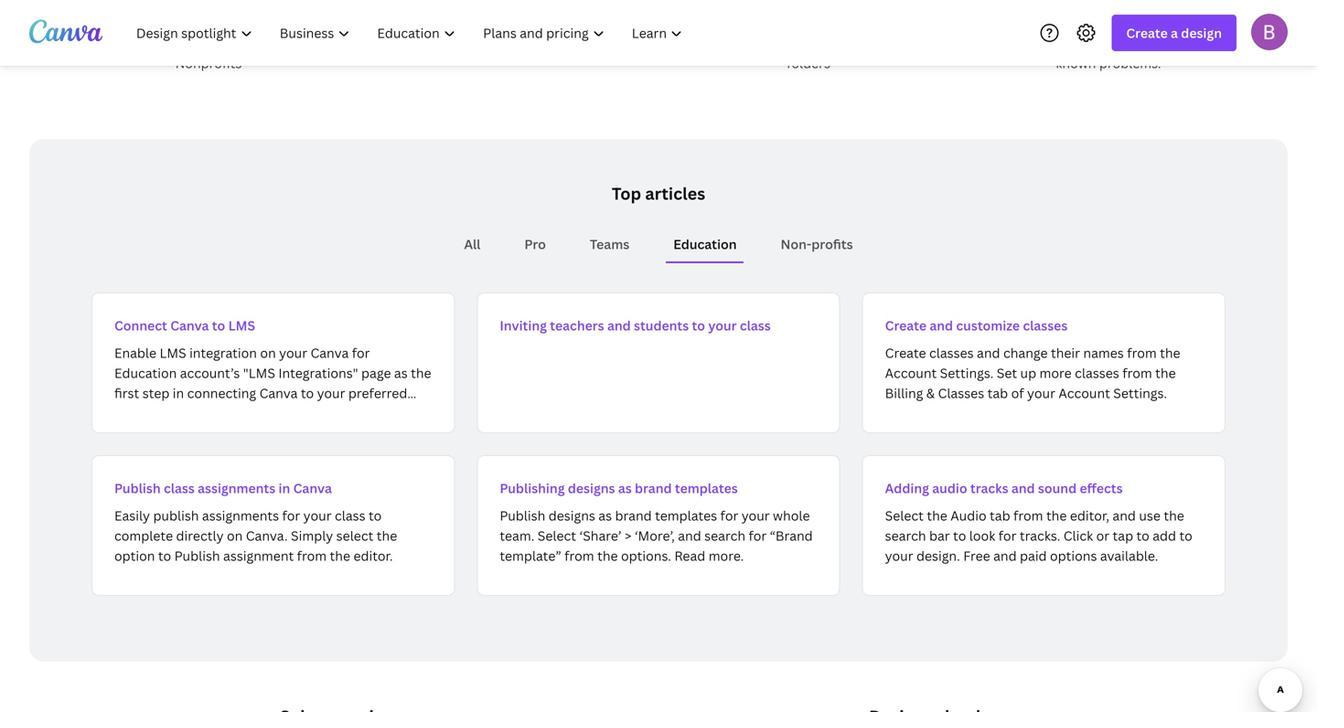Task type: describe. For each thing, give the bounding box(es) containing it.
0 vertical spatial lms
[[228, 317, 255, 334]]

and right free on the right bottom of the page
[[994, 547, 1017, 565]]

create for create and customize classes
[[885, 317, 927, 334]]

create classes and change their names from the account settings. set up more classes from the billing & classes tab of your account settings.
[[885, 344, 1181, 402]]

for up more.
[[720, 507, 738, 525]]

to right tap at the bottom of the page
[[1137, 527, 1150, 545]]

easily
[[114, 507, 150, 525]]

0 horizontal spatial account
[[885, 365, 937, 382]]

tab inside create classes and change their names from the account settings. set up more classes from the billing & classes tab of your account settings.
[[988, 385, 1008, 402]]

in inside the 'enable lms integration on your canva for education account's "lms integrations" page as the first step in connecting canva to your preferred lms.'
[[173, 385, 184, 402]]

0 vertical spatial settings.
[[940, 365, 994, 382]]

for down 'teams,'
[[299, 34, 317, 52]]

education inside the 'enable lms integration on your canva for education account's "lms integrations" page as the first step in connecting canva to your preferred lms.'
[[114, 365, 177, 382]]

and left customize
[[930, 317, 953, 334]]

teams,
[[281, 14, 323, 32]]

teams button
[[583, 227, 637, 262]]

free
[[963, 547, 990, 565]]

from inside easily publish assignments for your class to complete directly on canva. simply select the option to publish assignment from the editor.
[[297, 547, 327, 565]]

tap
[[1113, 527, 1133, 545]]

enable lms integration on your canva for education account's "lms integrations" page as the first step in connecting canva to your preferred lms.
[[114, 344, 431, 422]]

includes for canva
[[94, 14, 146, 32]]

pro
[[525, 236, 546, 253]]

click
[[1064, 527, 1093, 545]]

from inside select the audio tab from the editor, and use the search bar to look for tracks. click or tap to add to your design. free and paid options available.
[[1014, 507, 1043, 525]]

designs for publishing designs as brand templates
[[568, 480, 615, 497]]

brand for publishing
[[635, 480, 672, 497]]

billing
[[885, 385, 923, 402]]

directly
[[176, 527, 224, 545]]

bob builder image
[[1251, 13, 1288, 50]]

folders
[[787, 54, 831, 72]]

whole
[[773, 507, 810, 525]]

on inside the 'enable lms integration on your canva for education account's "lms integrations" page as the first step in connecting canva to your preferred lms.'
[[260, 344, 276, 362]]

option
[[114, 547, 155, 565]]

publish for publish designs as brand templates for your whole team. select 'share' > 'more', and search for "brand template" from the options. read more.
[[500, 507, 545, 525]]

0 vertical spatial classes
[[1023, 317, 1068, 334]]

your down integrations"
[[317, 385, 345, 402]]

non-profits
[[781, 236, 853, 253]]

select inside select the audio tab from the editor, and use the search bar to look for tracks. click or tap to add to your design. free and paid options available.
[[885, 507, 924, 525]]

designs for publish designs as brand templates for your whole team. select 'share' > 'more', and search for "brand template" from the options. read more.
[[549, 507, 595, 525]]

to right add
[[1180, 527, 1193, 545]]

easily publish assignments for your class to complete directly on canva. simply select the option to publish assignment from the editor.
[[114, 507, 397, 565]]

canva down "lms
[[259, 385, 298, 402]]

adding
[[885, 480, 929, 497]]

design
[[1181, 24, 1222, 42]]

classes
[[938, 385, 984, 402]]

help?
[[1093, 14, 1126, 32]]

as inside the 'enable lms integration on your canva for education account's "lms integrations" page as the first step in connecting canva to your preferred lms.'
[[394, 365, 408, 382]]

pro button
[[517, 227, 553, 262]]

for inside need quick help? browse for solutions to the most commonly known problems.
[[1178, 14, 1196, 32]]

to up select
[[369, 507, 382, 525]]

1 horizontal spatial in
[[279, 480, 290, 497]]

paid
[[1020, 547, 1047, 565]]

audio
[[951, 507, 987, 525]]

of
[[1011, 385, 1024, 402]]

connecting
[[187, 385, 256, 402]]

articles
[[645, 182, 705, 205]]

class inside easily publish assignments for your class to complete directly on canva. simply select the option to publish assignment from the editor.
[[335, 507, 366, 525]]

lms.
[[114, 405, 144, 422]]

non-
[[781, 236, 812, 253]]

team.
[[500, 527, 535, 545]]

enable
[[114, 344, 156, 362]]

select the audio tab from the editor, and use the search bar to look for tracks. click or tap to add to your design. free and paid options available.
[[885, 507, 1193, 565]]

"brand
[[770, 527, 813, 545]]

canva up integration
[[170, 317, 209, 334]]

more.
[[709, 547, 744, 565]]

from right names
[[1127, 344, 1157, 362]]

profits
[[812, 236, 853, 253]]

names
[[1083, 344, 1124, 362]]

from inside publish designs as brand templates for your whole team. select 'share' > 'more', and search for "brand template" from the options. read more.
[[565, 547, 594, 565]]

select inside publish designs as brand templates for your whole team. select 'share' > 'more', and search for "brand template" from the options. read more.
[[538, 527, 576, 545]]

available.
[[1100, 547, 1158, 565]]

inviting teachers and students to your class
[[500, 317, 771, 334]]

from down names
[[1123, 365, 1152, 382]]

nonprofits
[[175, 54, 242, 72]]

search inside select the audio tab from the editor, and use the search bar to look for tracks. click or tap to add to your design. free and paid options available.
[[885, 527, 926, 545]]

step
[[142, 385, 170, 402]]

canva right "pro,"
[[218, 14, 257, 32]]

connect
[[114, 317, 167, 334]]

teams
[[590, 236, 630, 253]]

search inside publish designs as brand templates for your whole team. select 'share' > 'more', and search for "brand template" from the options. read more.
[[704, 527, 746, 545]]

adding audio tracks and sound effects
[[885, 480, 1123, 497]]

preferred
[[348, 385, 407, 402]]

includes images, videos, text, websites, managing designs and folders link
[[670, 0, 948, 88]]

pro,
[[191, 14, 215, 32]]

the inside the 'enable lms integration on your canva for education account's "lms integrations" page as the first step in connecting canva to your preferred lms.'
[[411, 365, 431, 382]]

create for create classes and change their names from the account settings. set up more classes from the billing & classes tab of your account settings.
[[885, 344, 926, 362]]

canva left education,
[[100, 34, 138, 52]]

includes canva pro, canva for teams, canva for education, and canva for nonprofits link
[[70, 0, 348, 88]]

to up integration
[[212, 317, 225, 334]]

look
[[969, 527, 995, 545]]

1 horizontal spatial settings.
[[1114, 385, 1167, 402]]

to right bar
[[953, 527, 966, 545]]

all
[[464, 236, 481, 253]]

all button
[[457, 227, 488, 262]]

tab inside select the audio tab from the editor, and use the search bar to look for tracks. click or tap to add to your design. free and paid options available.
[[990, 507, 1010, 525]]

need
[[1021, 14, 1054, 32]]

teachers
[[550, 317, 604, 334]]

brand for publish
[[615, 507, 652, 525]]

and right the "tracks"
[[1012, 480, 1035, 497]]

editor.
[[354, 547, 393, 565]]

education,
[[162, 34, 228, 52]]

inviting
[[500, 317, 547, 334]]

read
[[675, 547, 706, 565]]

for left "brand
[[749, 527, 767, 545]]

design.
[[917, 547, 960, 565]]

&
[[926, 385, 935, 402]]

add
[[1153, 527, 1176, 545]]

account's
[[180, 365, 240, 382]]

includes images, videos, text, websites, managing designs and folders
[[710, 14, 907, 72]]

your up integrations"
[[279, 344, 307, 362]]

need quick help? browse for solutions to the most commonly known problems. link
[[970, 0, 1248, 88]]

to right students on the top of the page
[[692, 317, 705, 334]]

audio
[[932, 480, 967, 497]]

for inside easily publish assignments for your class to complete directly on canva. simply select the option to publish assignment from the editor.
[[282, 507, 300, 525]]

create a design button
[[1112, 15, 1237, 51]]



Task type: locate. For each thing, give the bounding box(es) containing it.
settings.
[[940, 365, 994, 382], [1114, 385, 1167, 402]]

your right students on the top of the page
[[708, 317, 737, 334]]

0 horizontal spatial as
[[394, 365, 408, 382]]

education down articles
[[673, 236, 737, 253]]

assignments
[[198, 480, 276, 497], [202, 507, 279, 525]]

lms
[[228, 317, 255, 334], [160, 344, 186, 362]]

1 horizontal spatial search
[[885, 527, 926, 545]]

integrations"
[[278, 365, 358, 382]]

assignments for for
[[202, 507, 279, 525]]

tab left "of"
[[988, 385, 1008, 402]]

for inside select the audio tab from the editor, and use the search bar to look for tracks. click or tap to add to your design. free and paid options available.
[[999, 527, 1017, 545]]

0 vertical spatial on
[[260, 344, 276, 362]]

1 vertical spatial brand
[[615, 507, 652, 525]]

up
[[1020, 365, 1037, 382]]

0 vertical spatial in
[[173, 385, 184, 402]]

canva up education,
[[149, 14, 188, 32]]

top articles
[[612, 182, 705, 205]]

1 search from the left
[[704, 527, 746, 545]]

quick
[[1057, 14, 1090, 32]]

2 vertical spatial create
[[885, 344, 926, 362]]

known
[[1056, 54, 1096, 72]]

1 vertical spatial assignments
[[202, 507, 279, 525]]

from down 'share'
[[565, 547, 594, 565]]

customize
[[956, 317, 1020, 334]]

publish inside publish designs as brand templates for your whole team. select 'share' > 'more', and search for "brand template" from the options. read more.
[[500, 507, 545, 525]]

0 vertical spatial select
[[885, 507, 924, 525]]

canva up integrations"
[[311, 344, 349, 362]]

your inside select the audio tab from the editor, and use the search bar to look for tracks. click or tap to add to your design. free and paid options available.
[[885, 547, 913, 565]]

designs
[[834, 34, 880, 52], [568, 480, 615, 497], [549, 507, 595, 525]]

1 horizontal spatial classes
[[1023, 317, 1068, 334]]

to inside need quick help? browse for solutions to the most commonly known problems.
[[1069, 34, 1082, 52]]

0 vertical spatial class
[[740, 317, 771, 334]]

and inside create classes and change their names from the account settings. set up more classes from the billing & classes tab of your account settings.
[[977, 344, 1000, 362]]

templates for publish designs as brand templates for your whole team. select 'share' > 'more', and search for "brand template" from the options. read more.
[[655, 507, 717, 525]]

templates up 'more',
[[655, 507, 717, 525]]

change
[[1003, 344, 1048, 362]]

your inside create classes and change their names from the account settings. set up more classes from the billing & classes tab of your account settings.
[[1027, 385, 1056, 402]]

class
[[740, 317, 771, 334], [164, 480, 195, 497], [335, 507, 366, 525]]

0 vertical spatial account
[[885, 365, 937, 382]]

a
[[1171, 24, 1178, 42]]

tab
[[988, 385, 1008, 402], [990, 507, 1010, 525]]

0 vertical spatial brand
[[635, 480, 672, 497]]

0 horizontal spatial settings.
[[940, 365, 994, 382]]

publish for publish class assignments in canva
[[114, 480, 161, 497]]

on up "lms
[[260, 344, 276, 362]]

canva.
[[246, 527, 288, 545]]

assignments for in
[[198, 480, 276, 497]]

create a design
[[1126, 24, 1222, 42]]

1 vertical spatial account
[[1059, 385, 1110, 402]]

1 horizontal spatial publish
[[174, 547, 220, 565]]

0 horizontal spatial publish
[[114, 480, 161, 497]]

2 horizontal spatial as
[[618, 480, 632, 497]]

in up canva.
[[279, 480, 290, 497]]

1 includes from the left
[[94, 14, 146, 32]]

most
[[1109, 34, 1140, 52]]

1 vertical spatial templates
[[655, 507, 717, 525]]

lms inside the 'enable lms integration on your canva for education account's "lms integrations" page as the first step in connecting canva to your preferred lms.'
[[160, 344, 186, 362]]

account up billing
[[885, 365, 937, 382]]

>
[[625, 527, 632, 545]]

0 horizontal spatial in
[[173, 385, 184, 402]]

education button
[[666, 227, 744, 262]]

from up 'tracks.'
[[1014, 507, 1043, 525]]

templates for publishing designs as brand templates
[[675, 480, 738, 497]]

designs inside publish designs as brand templates for your whole team. select 'share' > 'more', and search for "brand template" from the options. read more.
[[549, 507, 595, 525]]

1 vertical spatial create
[[885, 317, 927, 334]]

as for publishing
[[618, 480, 632, 497]]

for right the a on the top
[[1178, 14, 1196, 32]]

publishing designs as brand templates
[[500, 480, 738, 497]]

create inside create classes and change their names from the account settings. set up more classes from the billing & classes tab of your account settings.
[[885, 344, 926, 362]]

the inside publish designs as brand templates for your whole team. select 'share' > 'more', and search for "brand template" from the options. read more.
[[597, 547, 618, 565]]

as up '>'
[[618, 480, 632, 497]]

0 horizontal spatial search
[[704, 527, 746, 545]]

and right the teachers
[[607, 317, 631, 334]]

2 search from the left
[[885, 527, 926, 545]]

search
[[704, 527, 746, 545], [885, 527, 926, 545]]

brand up '>'
[[615, 507, 652, 525]]

for left 'teams,'
[[260, 14, 278, 32]]

simply
[[291, 527, 333, 545]]

your up simply
[[303, 507, 332, 525]]

as up 'share'
[[599, 507, 612, 525]]

sound
[[1038, 480, 1077, 497]]

create and customize classes
[[885, 317, 1068, 334]]

1 vertical spatial settings.
[[1114, 385, 1167, 402]]

0 horizontal spatial classes
[[929, 344, 974, 362]]

1 vertical spatial tab
[[990, 507, 1010, 525]]

includes for images,
[[719, 14, 771, 32]]

0 vertical spatial as
[[394, 365, 408, 382]]

1 vertical spatial designs
[[568, 480, 615, 497]]

0 vertical spatial designs
[[834, 34, 880, 52]]

the inside need quick help? browse for solutions to the most commonly known problems.
[[1085, 34, 1106, 52]]

1 vertical spatial class
[[164, 480, 195, 497]]

0 horizontal spatial includes
[[94, 14, 146, 32]]

0 vertical spatial assignments
[[198, 480, 276, 497]]

publish up team.
[[500, 507, 545, 525]]

2 vertical spatial publish
[[174, 547, 220, 565]]

2 includes from the left
[[719, 14, 771, 32]]

includes up 'websites,'
[[719, 14, 771, 32]]

and inside includes images, videos, text, websites, managing designs and folders
[[884, 34, 907, 52]]

2 vertical spatial as
[[599, 507, 612, 525]]

publishing
[[500, 480, 565, 497]]

0 horizontal spatial class
[[164, 480, 195, 497]]

connect canva to lms
[[114, 317, 255, 334]]

education
[[673, 236, 737, 253], [114, 365, 177, 382]]

publish class assignments in canva
[[114, 480, 332, 497]]

managing
[[771, 34, 831, 52]]

your inside easily publish assignments for your class to complete directly on canva. simply select the option to publish assignment from the editor.
[[303, 507, 332, 525]]

1 horizontal spatial account
[[1059, 385, 1110, 402]]

1 vertical spatial select
[[538, 527, 576, 545]]

templates up publish designs as brand templates for your whole team. select 'share' > 'more', and search for "brand template" from the options. read more.
[[675, 480, 738, 497]]

and up nonprofits
[[231, 34, 255, 52]]

2 horizontal spatial publish
[[500, 507, 545, 525]]

1 horizontal spatial as
[[599, 507, 612, 525]]

effects
[[1080, 480, 1123, 497]]

non-profits button
[[773, 227, 860, 262]]

select down the adding
[[885, 507, 924, 525]]

create inside dropdown button
[[1126, 24, 1168, 42]]

0 vertical spatial education
[[673, 236, 737, 253]]

2 vertical spatial designs
[[549, 507, 595, 525]]

create for create a design
[[1126, 24, 1168, 42]]

0 vertical spatial templates
[[675, 480, 738, 497]]

classes down names
[[1075, 365, 1119, 382]]

select up template"
[[538, 527, 576, 545]]

top level navigation element
[[124, 15, 698, 51]]

education down enable at the left of the page
[[114, 365, 177, 382]]

your left "whole"
[[742, 507, 770, 525]]

and up set
[[977, 344, 1000, 362]]

browse
[[1130, 14, 1175, 32]]

from
[[1127, 344, 1157, 362], [1123, 365, 1152, 382], [1014, 507, 1043, 525], [297, 547, 327, 565], [565, 547, 594, 565]]

to down integrations"
[[301, 385, 314, 402]]

brand inside publish designs as brand templates for your whole team. select 'share' > 'more', and search for "brand template" from the options. read more.
[[615, 507, 652, 525]]

includes left "pro,"
[[94, 14, 146, 32]]

bar
[[929, 527, 950, 545]]

and inside publish designs as brand templates for your whole team. select 'share' > 'more', and search for "brand template" from the options. read more.
[[678, 527, 701, 545]]

1 horizontal spatial includes
[[719, 14, 771, 32]]

to down complete in the bottom of the page
[[158, 547, 171, 565]]

create
[[1126, 24, 1168, 42], [885, 317, 927, 334], [885, 344, 926, 362]]

account down more
[[1059, 385, 1110, 402]]

1 vertical spatial education
[[114, 365, 177, 382]]

inviting teachers and students to your class link
[[477, 293, 840, 434]]

and up read
[[678, 527, 701, 545]]

settings. down names
[[1114, 385, 1167, 402]]

tab up look at bottom
[[990, 507, 1010, 525]]

and inside includes canva pro, canva for teams, canva for education, and canva for nonprofits
[[231, 34, 255, 52]]

template"
[[500, 547, 561, 565]]

to inside the 'enable lms integration on your canva for education account's "lms integrations" page as the first step in connecting canva to your preferred lms.'
[[301, 385, 314, 402]]

assignments down publish class assignments in canva
[[202, 507, 279, 525]]

on up assignment
[[227, 527, 243, 545]]

tracks.
[[1020, 527, 1061, 545]]

search up more.
[[704, 527, 746, 545]]

'more',
[[635, 527, 675, 545]]

students
[[634, 317, 689, 334]]

canva down 'teams,'
[[258, 34, 296, 52]]

on inside easily publish assignments for your class to complete directly on canva. simply select the option to publish assignment from the editor.
[[227, 527, 243, 545]]

2 horizontal spatial classes
[[1075, 365, 1119, 382]]

designs inside includes images, videos, text, websites, managing designs and folders
[[834, 34, 880, 52]]

for left education,
[[141, 34, 159, 52]]

your left design.
[[885, 547, 913, 565]]

education inside button
[[673, 236, 737, 253]]

0 vertical spatial tab
[[988, 385, 1008, 402]]

classes down create and customize classes
[[929, 344, 974, 362]]

lms down connect canva to lms
[[160, 344, 186, 362]]

2 horizontal spatial class
[[740, 317, 771, 334]]

in right step
[[173, 385, 184, 402]]

as inside publish designs as brand templates for your whole team. select 'share' > 'more', and search for "brand template" from the options. read more.
[[599, 507, 612, 525]]

0 horizontal spatial education
[[114, 365, 177, 382]]

images,
[[774, 14, 821, 32]]

text,
[[871, 14, 899, 32]]

from down simply
[[297, 547, 327, 565]]

2 vertical spatial classes
[[1075, 365, 1119, 382]]

includes canva pro, canva for teams, canva for education, and canva for nonprofits
[[94, 14, 323, 72]]

'share'
[[579, 527, 622, 545]]

1 vertical spatial classes
[[929, 344, 974, 362]]

publish down directly
[[174, 547, 220, 565]]

for
[[260, 14, 278, 32], [1178, 14, 1196, 32], [141, 34, 159, 52], [299, 34, 317, 52], [352, 344, 370, 362], [282, 507, 300, 525], [720, 507, 738, 525], [749, 527, 767, 545], [999, 527, 1017, 545]]

1 vertical spatial in
[[279, 480, 290, 497]]

options.
[[621, 547, 671, 565]]

to up known
[[1069, 34, 1082, 52]]

0 vertical spatial publish
[[114, 480, 161, 497]]

set
[[997, 365, 1017, 382]]

and up tap at the bottom of the page
[[1113, 507, 1136, 525]]

assignments up easily publish assignments for your class to complete directly on canva. simply select the option to publish assignment from the editor. in the left of the page
[[198, 480, 276, 497]]

account
[[885, 365, 937, 382], [1059, 385, 1110, 402]]

templates inside publish designs as brand templates for your whole team. select 'share' > 'more', and search for "brand template" from the options. read more.
[[655, 507, 717, 525]]

your right "of"
[[1027, 385, 1056, 402]]

templates
[[675, 480, 738, 497], [655, 507, 717, 525]]

1 vertical spatial publish
[[500, 507, 545, 525]]

publish designs as brand templates for your whole team. select 'share' > 'more', and search for "brand template" from the options. read more.
[[500, 507, 813, 565]]

to
[[1069, 34, 1082, 52], [212, 317, 225, 334], [692, 317, 705, 334], [301, 385, 314, 402], [369, 507, 382, 525], [953, 527, 966, 545], [1137, 527, 1150, 545], [1180, 527, 1193, 545], [158, 547, 171, 565]]

1 horizontal spatial class
[[335, 507, 366, 525]]

tracks
[[970, 480, 1009, 497]]

for up simply
[[282, 507, 300, 525]]

select
[[336, 527, 374, 545]]

2 vertical spatial class
[[335, 507, 366, 525]]

lms up integration
[[228, 317, 255, 334]]

classes up change
[[1023, 317, 1068, 334]]

0 horizontal spatial on
[[227, 527, 243, 545]]

and
[[231, 34, 255, 52], [884, 34, 907, 52], [607, 317, 631, 334], [930, 317, 953, 334], [977, 344, 1000, 362], [1012, 480, 1035, 497], [1113, 507, 1136, 525], [678, 527, 701, 545], [994, 547, 1017, 565]]

use
[[1139, 507, 1161, 525]]

includes inside includes canva pro, canva for teams, canva for education, and canva for nonprofits
[[94, 14, 146, 32]]

1 horizontal spatial lms
[[228, 317, 255, 334]]

settings. up classes
[[940, 365, 994, 382]]

as right page
[[394, 365, 408, 382]]

for up page
[[352, 344, 370, 362]]

"lms
[[243, 365, 275, 382]]

1 vertical spatial as
[[618, 480, 632, 497]]

1 horizontal spatial education
[[673, 236, 737, 253]]

brand up 'more',
[[635, 480, 672, 497]]

assignments inside easily publish assignments for your class to complete directly on canva. simply select the option to publish assignment from the editor.
[[202, 507, 279, 525]]

for inside the 'enable lms integration on your canva for education account's "lms integrations" page as the first step in connecting canva to your preferred lms.'
[[352, 344, 370, 362]]

0 horizontal spatial select
[[538, 527, 576, 545]]

editor,
[[1070, 507, 1110, 525]]

canva up simply
[[293, 480, 332, 497]]

your inside publish designs as brand templates for your whole team. select 'share' > 'more', and search for "brand template" from the options. read more.
[[742, 507, 770, 525]]

problems.
[[1099, 54, 1161, 72]]

more
[[1040, 365, 1072, 382]]

classes
[[1023, 317, 1068, 334], [929, 344, 974, 362], [1075, 365, 1119, 382]]

first
[[114, 385, 139, 402]]

for right look at bottom
[[999, 527, 1017, 545]]

1 horizontal spatial on
[[260, 344, 276, 362]]

assignment
[[223, 547, 294, 565]]

includes inside includes images, videos, text, websites, managing designs and folders
[[719, 14, 771, 32]]

1 vertical spatial lms
[[160, 344, 186, 362]]

and down text, in the top right of the page
[[884, 34, 907, 52]]

your inside inviting teachers and students to your class link
[[708, 317, 737, 334]]

0 horizontal spatial lms
[[160, 344, 186, 362]]

1 vertical spatial on
[[227, 527, 243, 545]]

publish
[[153, 507, 199, 525]]

publish up easily
[[114, 480, 161, 497]]

complete
[[114, 527, 173, 545]]

websites,
[[710, 34, 768, 52]]

1 horizontal spatial select
[[885, 507, 924, 525]]

publish inside easily publish assignments for your class to complete directly on canva. simply select the option to publish assignment from the editor.
[[174, 547, 220, 565]]

as for publish
[[599, 507, 612, 525]]

integration
[[189, 344, 257, 362]]

page
[[361, 365, 391, 382]]

search left bar
[[885, 527, 926, 545]]

and inside inviting teachers and students to your class link
[[607, 317, 631, 334]]

options
[[1050, 547, 1097, 565]]

0 vertical spatial create
[[1126, 24, 1168, 42]]



Task type: vqa. For each thing, say whether or not it's contained in the screenshot.
process at the bottom right of page
no



